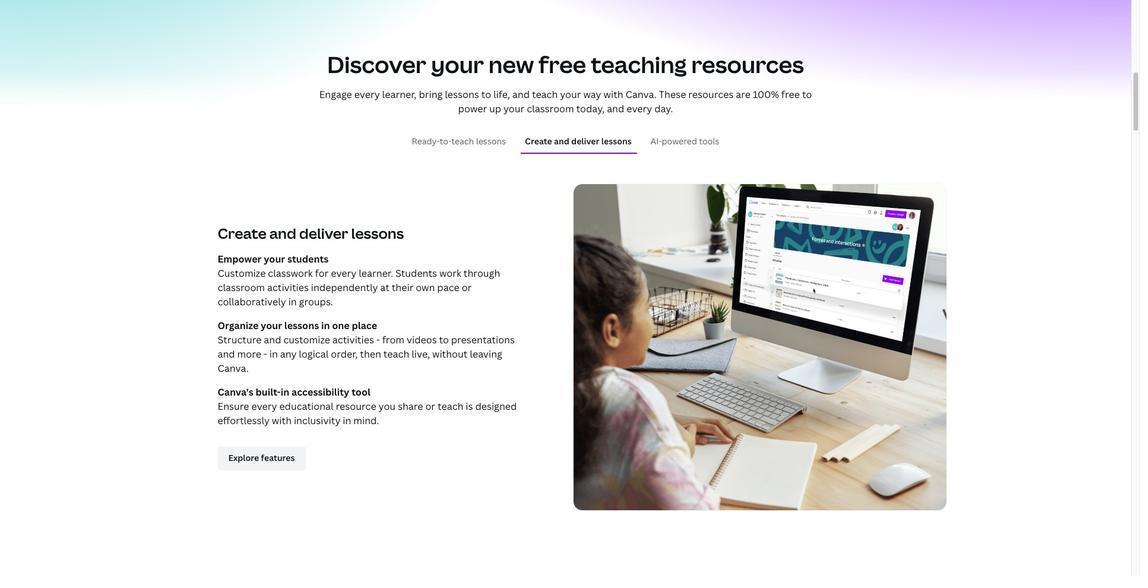 Task type: vqa. For each thing, say whether or not it's contained in the screenshot.
Canva
no



Task type: describe. For each thing, give the bounding box(es) containing it.
their
[[392, 281, 414, 294]]

independently
[[311, 281, 378, 294]]

then
[[360, 347, 381, 360]]

teach inside canva's built-in accessibility tool ensure every educational resource you share or teach is designed effortlessly with inclusivity in mind.
[[438, 400, 464, 413]]

with inside engage every learner, bring lessons to life, and teach your way with canva. these resources are 100% free to power up your classroom today, and every day.
[[604, 88, 624, 101]]

any
[[280, 347, 297, 360]]

discover
[[327, 49, 427, 80]]

place
[[352, 319, 377, 332]]

in up educational
[[281, 385, 289, 398]]

up
[[490, 102, 501, 115]]

100%
[[753, 88, 779, 101]]

effortlessly
[[218, 414, 270, 427]]

teach inside engage every learner, bring lessons to life, and teach your way with canva. these resources are 100% free to power up your classroom today, and every day.
[[532, 88, 558, 101]]

ai-
[[651, 135, 662, 147]]

to inside 'organize your lessons in one place structure and customize activities - from videos to presentations and more - in any logical order, then teach live, without leaving canva.'
[[439, 333, 449, 346]]

classroom inside engage every learner, bring lessons to life, and teach your way with canva. these resources are 100% free to power up your classroom today, and every day.
[[527, 102, 574, 115]]

lessons inside 'organize your lessons in one place structure and customize activities - from videos to presentations and more - in any logical order, then teach live, without leaving canva.'
[[284, 319, 319, 332]]

canva. inside engage every learner, bring lessons to life, and teach your way with canva. these resources are 100% free to power up your classroom today, and every day.
[[626, 88, 657, 101]]

without
[[432, 347, 468, 360]]

ready-to-teach lessons button
[[407, 130, 511, 153]]

inclusivity
[[294, 414, 341, 427]]

learner.
[[359, 266, 393, 280]]

engage every learner, bring lessons to life, and teach your way with canva. these resources are 100% free to power up your classroom today, and every day.
[[319, 88, 812, 115]]

deliver inside button
[[572, 135, 600, 147]]

engage
[[319, 88, 352, 101]]

0 vertical spatial resources
[[692, 49, 804, 80]]

create and deliver lessons button
[[520, 130, 637, 153]]

empower your students customize classwork for every learner. students work through classroom activities independently at their own pace or collaboratively in groups.
[[218, 252, 500, 308]]

structure
[[218, 333, 262, 346]]

students
[[287, 252, 329, 265]]

tool
[[352, 385, 371, 398]]

classroom inside empower your students customize classwork for every learner. students work through classroom activities independently at their own pace or collaboratively in groups.
[[218, 281, 265, 294]]

in inside empower your students customize classwork for every learner. students work through classroom activities independently at their own pace or collaboratively in groups.
[[288, 295, 297, 308]]

way
[[584, 88, 602, 101]]

power
[[458, 102, 487, 115]]

and inside the 'create and deliver lessons' button
[[554, 135, 570, 147]]

more
[[237, 347, 261, 360]]

are
[[736, 88, 751, 101]]

presentations
[[451, 333, 515, 346]]

through
[[464, 266, 500, 280]]

your for organize your lessons in one place structure and customize activities - from videos to presentations and more - in any logical order, then teach live, without leaving canva.
[[261, 319, 282, 332]]

lessons up learner.
[[351, 223, 404, 243]]

leaving
[[470, 347, 502, 360]]

share
[[398, 400, 423, 413]]

resources inside engage every learner, bring lessons to life, and teach your way with canva. these resources are 100% free to power up your classroom today, and every day.
[[689, 88, 734, 101]]

0 vertical spatial free
[[539, 49, 586, 80]]

and up students
[[270, 223, 296, 243]]

canva. inside 'organize your lessons in one place structure and customize activities - from videos to presentations and more - in any logical order, then teach live, without leaving canva.'
[[218, 361, 249, 375]]

and right life,
[[513, 88, 530, 101]]

every inside empower your students customize classwork for every learner. students work through classroom activities independently at their own pace or collaboratively in groups.
[[331, 266, 357, 280]]

is
[[466, 400, 473, 413]]

ready-
[[412, 135, 440, 147]]

live,
[[412, 347, 430, 360]]

lessons inside ready-to-teach lessons button
[[476, 135, 506, 147]]

customize
[[218, 266, 266, 280]]

create inside the 'create and deliver lessons' button
[[525, 135, 552, 147]]

mind.
[[354, 414, 379, 427]]

organize
[[218, 319, 259, 332]]

activities inside empower your students customize classwork for every learner. students work through classroom activities independently at their own pace or collaboratively in groups.
[[267, 281, 309, 294]]

classwork
[[268, 266, 313, 280]]

customize
[[284, 333, 330, 346]]

powered
[[662, 135, 697, 147]]

2 horizontal spatial to
[[803, 88, 812, 101]]



Task type: locate. For each thing, give the bounding box(es) containing it.
accessibility
[[292, 385, 350, 398]]

0 vertical spatial create
[[525, 135, 552, 147]]

0 horizontal spatial create
[[218, 223, 267, 243]]

logical
[[299, 347, 329, 360]]

built-
[[256, 385, 281, 398]]

from
[[382, 333, 405, 346]]

ai-powered tools button
[[646, 130, 724, 153]]

canva. up day.
[[626, 88, 657, 101]]

0 horizontal spatial create and deliver lessons
[[218, 223, 404, 243]]

0 horizontal spatial classroom
[[218, 281, 265, 294]]

create and deliver lessons
[[525, 135, 632, 147], [218, 223, 404, 243]]

resources up are
[[692, 49, 804, 80]]

create and deliver lessons inside button
[[525, 135, 632, 147]]

teach down from
[[384, 347, 409, 360]]

free
[[539, 49, 586, 80], [782, 88, 800, 101]]

life,
[[494, 88, 510, 101]]

0 horizontal spatial deliver
[[299, 223, 348, 243]]

every up 'independently'
[[331, 266, 357, 280]]

classroom
[[527, 102, 574, 115], [218, 281, 265, 294]]

discover your new free teaching resources
[[327, 49, 804, 80]]

0 vertical spatial canva.
[[626, 88, 657, 101]]

activities
[[267, 281, 309, 294], [333, 333, 374, 346]]

with down educational
[[272, 414, 292, 427]]

every down built-
[[252, 400, 277, 413]]

0 vertical spatial create and deliver lessons
[[525, 135, 632, 147]]

your for discover your new free teaching resources
[[431, 49, 484, 80]]

canva.
[[626, 88, 657, 101], [218, 361, 249, 375]]

your for empower your students customize classwork for every learner. students work through classroom activities independently at their own pace or collaboratively in groups.
[[264, 252, 285, 265]]

groups.
[[299, 295, 333, 308]]

1 horizontal spatial or
[[462, 281, 472, 294]]

teach
[[532, 88, 558, 101], [452, 135, 474, 147], [384, 347, 409, 360], [438, 400, 464, 413]]

to up 'without'
[[439, 333, 449, 346]]

order,
[[331, 347, 358, 360]]

create
[[525, 135, 552, 147], [218, 223, 267, 243]]

every inside canva's built-in accessibility tool ensure every educational resource you share or teach is designed effortlessly with inclusivity in mind.
[[252, 400, 277, 413]]

in
[[288, 295, 297, 308], [321, 319, 330, 332], [270, 347, 278, 360], [281, 385, 289, 398], [343, 414, 351, 427]]

with
[[604, 88, 624, 101], [272, 414, 292, 427]]

1 horizontal spatial activities
[[333, 333, 374, 346]]

-
[[376, 333, 380, 346], [264, 347, 267, 360]]

in left any
[[270, 347, 278, 360]]

classroom left today,
[[527, 102, 574, 115]]

students
[[396, 266, 437, 280]]

for
[[315, 266, 329, 280]]

1 horizontal spatial deliver
[[572, 135, 600, 147]]

or right pace
[[462, 281, 472, 294]]

to left life,
[[482, 88, 491, 101]]

0 horizontal spatial canva.
[[218, 361, 249, 375]]

your left way
[[560, 88, 581, 101]]

1 vertical spatial classroom
[[218, 281, 265, 294]]

resource
[[336, 400, 376, 413]]

activities inside 'organize your lessons in one place structure and customize activities - from videos to presentations and more - in any logical order, then teach live, without leaving canva.'
[[333, 333, 374, 346]]

and right today,
[[607, 102, 625, 115]]

1 vertical spatial deliver
[[299, 223, 348, 243]]

your right up
[[504, 102, 525, 115]]

ready-to-teach lessons
[[412, 135, 506, 147]]

1 horizontal spatial classroom
[[527, 102, 574, 115]]

ensure
[[218, 400, 249, 413]]

0 vertical spatial with
[[604, 88, 624, 101]]

1 vertical spatial create and deliver lessons
[[218, 223, 404, 243]]

1 horizontal spatial create
[[525, 135, 552, 147]]

lessons inside engage every learner, bring lessons to life, and teach your way with canva. these resources are 100% free to power up your classroom today, and every day.
[[445, 88, 479, 101]]

activities down 'classwork' on the left of the page
[[267, 281, 309, 294]]

deliver
[[572, 135, 600, 147], [299, 223, 348, 243]]

your inside 'organize your lessons in one place structure and customize activities - from videos to presentations and more - in any logical order, then teach live, without leaving canva.'
[[261, 319, 282, 332]]

1 horizontal spatial with
[[604, 88, 624, 101]]

0 horizontal spatial free
[[539, 49, 586, 80]]

in left one in the bottom left of the page
[[321, 319, 330, 332]]

to right 100% in the right top of the page
[[803, 88, 812, 101]]

deliver up students
[[299, 223, 348, 243]]

learner,
[[382, 88, 417, 101]]

lessons
[[445, 88, 479, 101], [476, 135, 506, 147], [602, 135, 632, 147], [351, 223, 404, 243], [284, 319, 319, 332]]

tools
[[699, 135, 720, 147]]

0 vertical spatial or
[[462, 281, 472, 294]]

0 vertical spatial classroom
[[527, 102, 574, 115]]

1 horizontal spatial create and deliver lessons
[[525, 135, 632, 147]]

1 horizontal spatial -
[[376, 333, 380, 346]]

day.
[[655, 102, 673, 115]]

or right share
[[426, 400, 436, 413]]

empower
[[218, 252, 262, 265]]

lessons up power
[[445, 88, 479, 101]]

teach inside 'organize your lessons in one place structure and customize activities - from videos to presentations and more - in any logical order, then teach live, without leaving canva.'
[[384, 347, 409, 360]]

0 horizontal spatial -
[[264, 347, 267, 360]]

1 vertical spatial or
[[426, 400, 436, 413]]

your up 'classwork' on the left of the page
[[264, 252, 285, 265]]

you
[[379, 400, 396, 413]]

1 vertical spatial resources
[[689, 88, 734, 101]]

1 horizontal spatial canva.
[[626, 88, 657, 101]]

create down engage every learner, bring lessons to life, and teach your way with canva. these resources are 100% free to power up your classroom today, and every day.
[[525, 135, 552, 147]]

educational
[[279, 400, 334, 413]]

0 horizontal spatial or
[[426, 400, 436, 413]]

your inside empower your students customize classwork for every learner. students work through classroom activities independently at their own pace or collaboratively in groups.
[[264, 252, 285, 265]]

these
[[659, 88, 686, 101]]

0 horizontal spatial with
[[272, 414, 292, 427]]

1 vertical spatial canva.
[[218, 361, 249, 375]]

lessons inside the 'create and deliver lessons' button
[[602, 135, 632, 147]]

every
[[354, 88, 380, 101], [627, 102, 652, 115], [331, 266, 357, 280], [252, 400, 277, 413]]

with inside canva's built-in accessibility tool ensure every educational resource you share or teach is designed effortlessly with inclusivity in mind.
[[272, 414, 292, 427]]

canva. down "more"
[[218, 361, 249, 375]]

create and deliver lessons down today,
[[525, 135, 632, 147]]

new
[[489, 49, 534, 80]]

and up any
[[264, 333, 281, 346]]

free inside engage every learner, bring lessons to life, and teach your way with canva. these resources are 100% free to power up your classroom today, and every day.
[[782, 88, 800, 101]]

teach left is
[[438, 400, 464, 413]]

with right way
[[604, 88, 624, 101]]

- right "more"
[[264, 347, 267, 360]]

1 vertical spatial free
[[782, 88, 800, 101]]

1 vertical spatial activities
[[333, 333, 374, 346]]

your
[[431, 49, 484, 80], [560, 88, 581, 101], [504, 102, 525, 115], [264, 252, 285, 265], [261, 319, 282, 332]]

- left from
[[376, 333, 380, 346]]

teach inside button
[[452, 135, 474, 147]]

create up empower
[[218, 223, 267, 243]]

1 vertical spatial create
[[218, 223, 267, 243]]

canva's built-in accessibility tool ensure every educational resource you share or teach is designed effortlessly with inclusivity in mind.
[[218, 385, 517, 427]]

every left day.
[[627, 102, 652, 115]]

1 horizontal spatial to
[[482, 88, 491, 101]]

videos
[[407, 333, 437, 346]]

deliver down today,
[[572, 135, 600, 147]]

one
[[332, 319, 350, 332]]

or inside canva's built-in accessibility tool ensure every educational resource you share or teach is designed effortlessly with inclusivity in mind.
[[426, 400, 436, 413]]

1 vertical spatial -
[[264, 347, 267, 360]]

organize your lessons in one place structure and customize activities - from videos to presentations and more - in any logical order, then teach live, without leaving canva.
[[218, 319, 515, 375]]

bring
[[419, 88, 443, 101]]

work
[[440, 266, 462, 280]]

to-
[[440, 135, 452, 147]]

0 horizontal spatial to
[[439, 333, 449, 346]]

teaching
[[591, 49, 687, 80]]

and down engage every learner, bring lessons to life, and teach your way with canva. these resources are 100% free to power up your classroom today, and every day.
[[554, 135, 570, 147]]

1 vertical spatial with
[[272, 414, 292, 427]]

ai-powered tools
[[651, 135, 720, 147]]

pace
[[437, 281, 460, 294]]

free up engage every learner, bring lessons to life, and teach your way with canva. these resources are 100% free to power up your classroom today, and every day.
[[539, 49, 586, 80]]

activities up order,
[[333, 333, 374, 346]]

0 horizontal spatial activities
[[267, 281, 309, 294]]

create and deliver lessons up students
[[218, 223, 404, 243]]

or
[[462, 281, 472, 294], [426, 400, 436, 413]]

collaboratively
[[218, 295, 286, 308]]

and
[[513, 88, 530, 101], [607, 102, 625, 115], [554, 135, 570, 147], [270, 223, 296, 243], [264, 333, 281, 346], [218, 347, 235, 360]]

free right 100% in the right top of the page
[[782, 88, 800, 101]]

resources left are
[[689, 88, 734, 101]]

your up bring
[[431, 49, 484, 80]]

lessons down up
[[476, 135, 506, 147]]

classroom down customize
[[218, 281, 265, 294]]

and down structure
[[218, 347, 235, 360]]

own
[[416, 281, 435, 294]]

lessons up customize
[[284, 319, 319, 332]]

your down collaboratively
[[261, 319, 282, 332]]

teach down "discover your new free teaching resources"
[[532, 88, 558, 101]]

teach down power
[[452, 135, 474, 147]]

lessons left ai-
[[602, 135, 632, 147]]

or inside empower your students customize classwork for every learner. students work through classroom activities independently at their own pace or collaboratively in groups.
[[462, 281, 472, 294]]

in left groups. on the left of page
[[288, 295, 297, 308]]

every right engage
[[354, 88, 380, 101]]

0 vertical spatial -
[[376, 333, 380, 346]]

to
[[482, 88, 491, 101], [803, 88, 812, 101], [439, 333, 449, 346]]

resources
[[692, 49, 804, 80], [689, 88, 734, 101]]

at
[[380, 281, 390, 294]]

0 vertical spatial deliver
[[572, 135, 600, 147]]

0 vertical spatial activities
[[267, 281, 309, 294]]

in down resource
[[343, 414, 351, 427]]

today,
[[577, 102, 605, 115]]

canva's
[[218, 385, 254, 398]]

designed
[[475, 400, 517, 413]]

1 horizontal spatial free
[[782, 88, 800, 101]]



